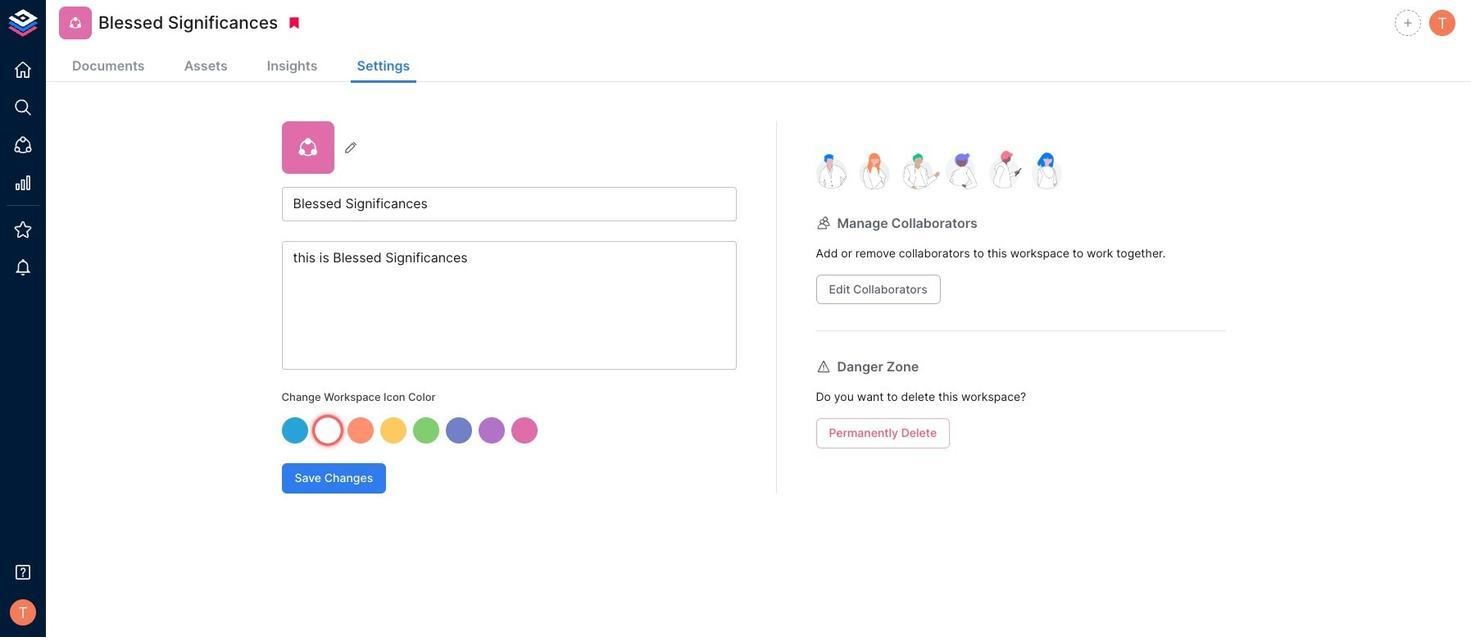Task type: describe. For each thing, give the bounding box(es) containing it.
Workspace Name text field
[[282, 187, 737, 221]]



Task type: vqa. For each thing, say whether or not it's contained in the screenshot.
'HELP' image
no



Task type: locate. For each thing, give the bounding box(es) containing it.
remove bookmark image
[[287, 16, 302, 30]]

Workspace notes are visible to all members and guests. text field
[[282, 241, 737, 370]]



